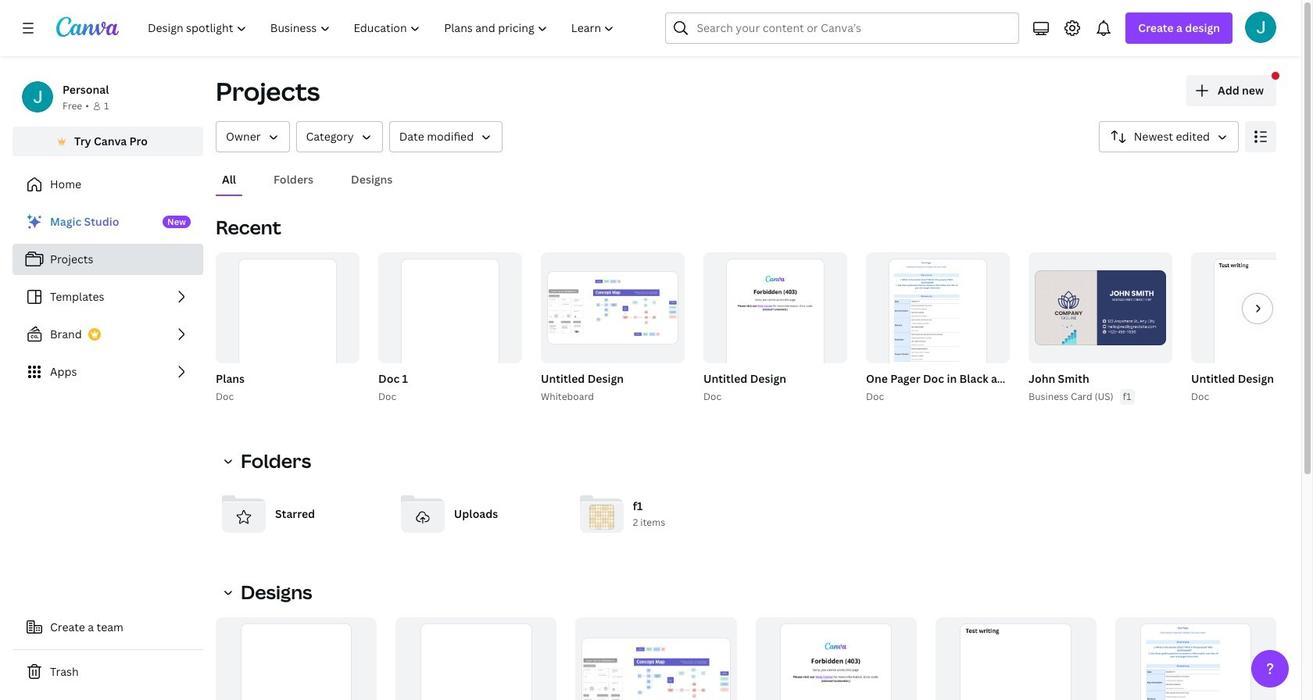Task type: describe. For each thing, give the bounding box(es) containing it.
Sort by button
[[1099, 121, 1240, 153]]

Date modified button
[[389, 121, 503, 153]]

Category button
[[296, 121, 383, 153]]

top level navigation element
[[138, 13, 628, 44]]

Search search field
[[697, 13, 989, 43]]

john smith image
[[1246, 12, 1277, 43]]



Task type: locate. For each thing, give the bounding box(es) containing it.
list
[[13, 206, 203, 388]]

group
[[213, 253, 360, 405], [216, 253, 360, 398], [375, 253, 522, 405], [379, 253, 522, 398], [538, 253, 685, 405], [541, 253, 685, 364], [701, 253, 848, 405], [863, 253, 1267, 405], [867, 253, 1010, 398], [1026, 253, 1173, 405], [1029, 253, 1173, 364], [1189, 253, 1314, 405], [1192, 253, 1314, 398], [216, 618, 377, 701], [396, 618, 557, 701], [936, 618, 1097, 701], [1116, 618, 1277, 701]]

Owner button
[[216, 121, 290, 153]]

None search field
[[666, 13, 1020, 44]]



Task type: vqa. For each thing, say whether or not it's contained in the screenshot.
JOHN SMITH icon
yes



